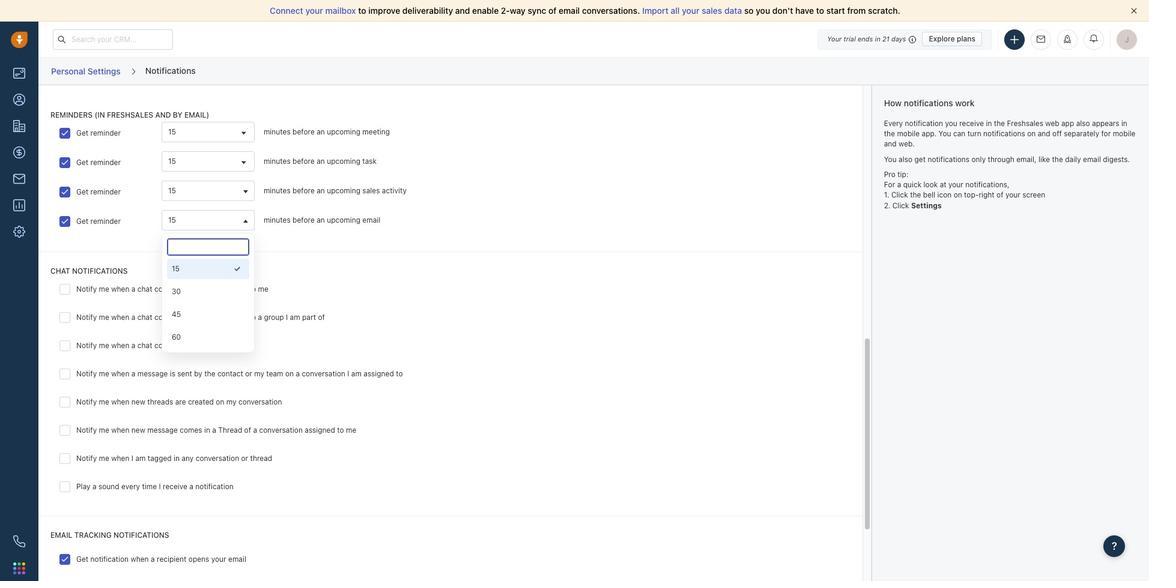 Task type: describe. For each thing, give the bounding box(es) containing it.
right
[[979, 191, 995, 200]]

notify for notify me when a chat conversation gets initiated
[[76, 341, 97, 350]]

comes
[[180, 426, 202, 435]]

chat for notify me when a chat conversation gets initiated
[[137, 341, 152, 350]]

are
[[175, 398, 186, 407]]

upcoming for email
[[327, 216, 360, 225]]

message for comes
[[147, 426, 178, 435]]

0 horizontal spatial you
[[884, 155, 897, 164]]

tagged
[[148, 454, 172, 463]]

1 vertical spatial sales
[[362, 186, 380, 195]]

task
[[362, 157, 377, 166]]

notify for notify me when a chat conversation gets assigned to me
[[76, 285, 97, 294]]

tracking
[[74, 531, 112, 540]]

improve
[[368, 5, 400, 16]]

activity
[[382, 186, 407, 195]]

me for notify me when new threads are created on my conversation
[[99, 398, 109, 407]]

play a sound every time i receive a notification
[[76, 483, 234, 492]]

reminders
[[50, 110, 93, 119]]

notify me when new threads are created on my conversation
[[76, 398, 282, 407]]

your trial ends in 21 days
[[827, 35, 906, 43]]

sound
[[98, 483, 119, 492]]

15 button
[[162, 181, 255, 201]]

and left email) at the top
[[155, 110, 171, 119]]

email right daily
[[1083, 155, 1101, 164]]

a left 30
[[131, 285, 135, 294]]

60
[[172, 333, 181, 342]]

get
[[915, 155, 926, 164]]

personal settings
[[51, 66, 121, 76]]

2 horizontal spatial am
[[351, 370, 362, 379]]

reminder for minutes before an upcoming email
[[90, 217, 121, 226]]

2-
[[501, 5, 510, 16]]

of inside pro tip: for a quick look at your notifications, 1. click the bell icon on top-right of your screen 2. click settings
[[997, 191, 1004, 200]]

notify me when a message is sent by the contact or my team on a conversation i am assigned to
[[76, 370, 403, 379]]

45
[[172, 310, 181, 319]]

0 horizontal spatial freshsales
[[107, 110, 153, 119]]

connect your mailbox to improve deliverability and enable 2-way sync of email conversations. import all your sales data so you don't have to start from scratch.
[[270, 5, 900, 16]]

a right thread
[[253, 426, 257, 435]]

bell
[[923, 191, 935, 200]]

15 for 15 button
[[168, 186, 176, 195]]

enable
[[472, 5, 499, 16]]

turn
[[968, 129, 981, 138]]

30
[[172, 287, 181, 296]]

web.
[[899, 139, 915, 148]]

minutes for before an upcoming task
[[264, 157, 291, 166]]

thread
[[218, 426, 242, 435]]

freshworks switcher image
[[13, 563, 25, 575]]

settings inside pro tip: for a quick look at your notifications, 1. click the bell icon on top-right of your screen 2. click settings
[[911, 201, 942, 210]]

conversation up 60
[[154, 313, 198, 322]]

an for before an upcoming sales activity
[[317, 186, 325, 195]]

your
[[827, 35, 842, 43]]

threads
[[147, 398, 173, 407]]

every notification you receive in the freshsales web app also appears in the mobile app. you can turn notifications on and off separately for mobile and web.
[[884, 119, 1136, 148]]

minutes before an upcoming task
[[264, 157, 377, 166]]

before for before an upcoming sales activity
[[293, 186, 315, 195]]

like
[[1039, 155, 1050, 164]]

0 horizontal spatial settings
[[88, 66, 121, 76]]

conversation right team
[[302, 370, 345, 379]]

before for before an upcoming task
[[293, 157, 315, 166]]

explore plans link
[[922, 32, 982, 46]]

a right team
[[296, 370, 300, 379]]

notification for get notification when a recipient opens your email
[[90, 555, 129, 564]]

me for notify me when new message comes in a thread of a conversation assigned to me
[[99, 426, 109, 435]]

off
[[1053, 129, 1062, 138]]

scratch.
[[868, 5, 900, 16]]

for
[[1102, 129, 1111, 138]]

from
[[847, 5, 866, 16]]

gets for a
[[200, 313, 215, 322]]

screen
[[1023, 191, 1046, 200]]

every
[[121, 483, 140, 492]]

quick
[[903, 180, 922, 189]]

email tracking notifications
[[50, 531, 169, 540]]

upcoming for sales
[[327, 186, 360, 195]]

sync
[[528, 5, 546, 16]]

notify me when a chat conversation gets assigned to a group i am part of
[[76, 313, 325, 322]]

you inside every notification you receive in the freshsales web app also appears in the mobile app. you can turn notifications on and off separately for mobile and web.
[[945, 119, 957, 128]]

a right play
[[92, 483, 96, 492]]

explore
[[929, 34, 955, 43]]

get reminder for minutes before an upcoming task
[[76, 158, 121, 167]]

all
[[671, 5, 680, 16]]

start
[[827, 5, 845, 16]]

gets for me
[[200, 285, 215, 294]]

1 horizontal spatial sales
[[702, 5, 722, 16]]

email down minutes before an upcoming sales activity
[[362, 216, 380, 225]]

on inside pro tip: for a quick look at your notifications, 1. click the bell icon on top-right of your screen 2. click settings
[[954, 191, 962, 200]]

conversations.
[[582, 5, 640, 16]]

ends
[[858, 35, 873, 43]]

on right team
[[285, 370, 294, 379]]

notifications
[[145, 65, 196, 76]]

app
[[1062, 119, 1074, 128]]

personal
[[51, 66, 85, 76]]

so
[[744, 5, 754, 16]]

21
[[883, 35, 890, 43]]

(in
[[95, 110, 105, 119]]

close image
[[1131, 8, 1137, 14]]

connect your mailbox link
[[270, 5, 358, 16]]

for
[[884, 180, 895, 189]]

when for notify me when new threads are created on my conversation
[[111, 398, 129, 407]]

phone image
[[13, 536, 25, 548]]

pro tip: for a quick look at your notifications, 1. click the bell icon on top-right of your screen 2. click settings
[[884, 170, 1046, 210]]

team
[[266, 370, 283, 379]]

chat
[[50, 267, 70, 276]]

group
[[264, 313, 284, 322]]

reminder for minutes before an upcoming meeting
[[90, 129, 121, 138]]

recipient
[[157, 555, 186, 564]]

0 vertical spatial my
[[254, 370, 264, 379]]

new for message
[[131, 426, 145, 435]]

and left off
[[1038, 129, 1051, 138]]

notify me when a chat conversation gets initiated
[[76, 341, 244, 350]]

opens
[[189, 555, 209, 564]]

sent
[[177, 370, 192, 379]]

conversation up thread
[[259, 426, 303, 435]]

a down any
[[189, 483, 193, 492]]

notifications,
[[966, 180, 1010, 189]]

get reminder for minutes before an upcoming meeting
[[76, 129, 121, 138]]

part
[[302, 313, 316, 322]]

get for before an upcoming sales activity
[[76, 187, 88, 196]]

import
[[642, 5, 669, 16]]

1 vertical spatial click
[[893, 201, 909, 210]]

your left mailbox
[[305, 5, 323, 16]]

a left thread
[[212, 426, 216, 435]]

separately
[[1064, 129, 1099, 138]]

notifications up app. on the right top of the page
[[904, 98, 953, 108]]

minutes before an upcoming meeting
[[264, 127, 390, 136]]

of right part
[[318, 313, 325, 322]]

minutes before an upcoming sales activity
[[264, 186, 407, 195]]

get for before an upcoming task
[[76, 158, 88, 167]]

list box containing 15
[[167, 259, 249, 348]]

on right created on the left
[[216, 398, 224, 407]]

meeting
[[362, 127, 390, 136]]

notifications
[[72, 267, 128, 276]]

notify me when i am tagged in any conversation or thread
[[76, 454, 272, 463]]

don't
[[772, 5, 793, 16]]

appears
[[1092, 119, 1120, 128]]

5 get from the top
[[76, 555, 88, 564]]

explore plans
[[929, 34, 976, 43]]

conversation up 45
[[154, 285, 198, 294]]

1 vertical spatial or
[[241, 454, 248, 463]]

play
[[76, 483, 90, 492]]

get for before an upcoming meeting
[[76, 129, 88, 138]]

0 horizontal spatial you
[[756, 5, 770, 16]]

daily
[[1065, 155, 1081, 164]]

conversation up is
[[154, 341, 198, 350]]

get reminder for minutes before an upcoming sales activity
[[76, 187, 121, 196]]

data
[[724, 5, 742, 16]]

import all your sales data link
[[642, 5, 744, 16]]

15 for 15 link corresponding to minutes before an upcoming meeting
[[168, 127, 176, 136]]

deliverability
[[402, 5, 453, 16]]

15 link for minutes before an upcoming task
[[162, 152, 254, 171]]



Task type: locate. For each thing, give the bounding box(es) containing it.
15 inside 15 button
[[168, 186, 176, 195]]

how notifications work
[[884, 98, 975, 108]]

15 inside 15 dropdown button
[[168, 216, 176, 225]]

message down threads
[[147, 426, 178, 435]]

you inside every notification you receive in the freshsales web app also appears in the mobile app. you can turn notifications on and off separately for mobile and web.
[[939, 129, 951, 138]]

1 horizontal spatial you
[[939, 129, 951, 138]]

notify me when a chat conversation gets assigned to me
[[76, 285, 268, 294]]

the down quick
[[910, 191, 921, 200]]

minutes for before an upcoming meeting
[[264, 127, 291, 136]]

of right right
[[997, 191, 1004, 200]]

None search field
[[167, 239, 249, 256]]

1 before from the top
[[293, 127, 315, 136]]

1 15 link from the top
[[162, 123, 254, 142]]

am
[[290, 313, 300, 322], [351, 370, 362, 379], [135, 454, 146, 463]]

2 vertical spatial am
[[135, 454, 146, 463]]

a up 'notify me when a chat conversation gets initiated'
[[131, 313, 135, 322]]

your
[[305, 5, 323, 16], [682, 5, 700, 16], [949, 180, 964, 189], [1006, 191, 1021, 200], [211, 555, 226, 564]]

when for notify me when a chat conversation gets initiated
[[111, 341, 129, 350]]

freshsales inside every notification you receive in the freshsales web app also appears in the mobile app. you can turn notifications on and off separately for mobile and web.
[[1007, 119, 1043, 128]]

and left web.
[[884, 139, 897, 148]]

1 horizontal spatial by
[[194, 370, 202, 379]]

notifications inside every notification you receive in the freshsales web app also appears in the mobile app. you can turn notifications on and off separately for mobile and web.
[[983, 129, 1025, 138]]

on
[[1027, 129, 1036, 138], [954, 191, 962, 200], [285, 370, 294, 379], [216, 398, 224, 407]]

1 horizontal spatial my
[[254, 370, 264, 379]]

mobile
[[897, 129, 920, 138], [1113, 129, 1136, 138]]

2 new from the top
[[131, 426, 145, 435]]

email
[[559, 5, 580, 16], [1083, 155, 1101, 164], [362, 216, 380, 225], [228, 555, 246, 564]]

you right so
[[756, 5, 770, 16]]

chat left 60
[[137, 341, 152, 350]]

15 down 15 button
[[168, 216, 176, 225]]

15 button
[[162, 210, 255, 231]]

1 vertical spatial receive
[[163, 483, 187, 492]]

personal settings link
[[50, 62, 121, 81]]

notification up app. on the right top of the page
[[905, 119, 943, 128]]

email
[[50, 531, 72, 540]]

notification for every notification you receive in the freshsales web app also appears in the mobile app. you can turn notifications on and off separately for mobile and web.
[[905, 119, 943, 128]]

1 horizontal spatial you
[[945, 119, 957, 128]]

1 horizontal spatial settings
[[911, 201, 942, 210]]

top-
[[964, 191, 979, 200]]

2 before from the top
[[293, 157, 315, 166]]

conversation down team
[[238, 398, 282, 407]]

an down minutes before an upcoming sales activity
[[317, 216, 325, 225]]

4 reminder from the top
[[90, 217, 121, 226]]

before down minutes before an upcoming meeting
[[293, 157, 315, 166]]

4 minutes from the top
[[264, 216, 291, 225]]

3 get from the top
[[76, 187, 88, 196]]

3 an from the top
[[317, 186, 325, 195]]

click right the "2."
[[893, 201, 909, 210]]

chat for notify me when a chat conversation gets assigned to a group i am part of
[[137, 313, 152, 322]]

upcoming down minutes before an upcoming sales activity
[[327, 216, 360, 225]]

new up the notify me when i am tagged in any conversation or thread
[[131, 426, 145, 435]]

0 horizontal spatial also
[[899, 155, 913, 164]]

1 vertical spatial you
[[884, 155, 897, 164]]

list box
[[167, 259, 249, 348]]

1 minutes from the top
[[264, 127, 291, 136]]

message for is
[[137, 370, 168, 379]]

1 mobile from the left
[[897, 129, 920, 138]]

your right at
[[949, 180, 964, 189]]

a inside pro tip: for a quick look at your notifications, 1. click the bell icon on top-right of your screen 2. click settings
[[897, 180, 901, 189]]

2 mobile from the left
[[1113, 129, 1136, 138]]

0 vertical spatial message
[[137, 370, 168, 379]]

conversation down notify me when new message comes in a thread of a conversation assigned to me
[[196, 454, 239, 463]]

4 get reminder from the top
[[76, 217, 121, 226]]

created
[[188, 398, 214, 407]]

sales
[[702, 5, 722, 16], [362, 186, 380, 195]]

7 notify from the top
[[76, 454, 97, 463]]

initiated
[[217, 341, 244, 350]]

chat
[[137, 285, 152, 294], [137, 313, 152, 322], [137, 341, 152, 350]]

thread
[[250, 454, 272, 463]]

get
[[76, 129, 88, 138], [76, 158, 88, 167], [76, 187, 88, 196], [76, 217, 88, 226], [76, 555, 88, 564]]

0 vertical spatial you
[[756, 5, 770, 16]]

1 vertical spatial my
[[226, 398, 236, 407]]

2 reminder from the top
[[90, 158, 121, 167]]

chat left 45
[[137, 313, 152, 322]]

receive
[[959, 119, 984, 128], [163, 483, 187, 492]]

your left screen
[[1006, 191, 1021, 200]]

when for get notification when a recipient opens your email
[[131, 555, 149, 564]]

notification inside every notification you receive in the freshsales web app also appears in the mobile app. you can turn notifications on and off separately for mobile and web.
[[905, 119, 943, 128]]

2 upcoming from the top
[[327, 157, 360, 166]]

0 vertical spatial chat
[[137, 285, 152, 294]]

15 up notify me when a chat conversation gets assigned to me
[[172, 264, 180, 273]]

any
[[182, 454, 194, 463]]

upcoming for task
[[327, 157, 360, 166]]

1 an from the top
[[317, 127, 325, 136]]

4 notify from the top
[[76, 370, 97, 379]]

notifications up get notification when a recipient opens your email
[[114, 531, 169, 540]]

sales left 'activity'
[[362, 186, 380, 195]]

15 link down email) at the top
[[162, 123, 254, 142]]

2 vertical spatial chat
[[137, 341, 152, 350]]

new left threads
[[131, 398, 145, 407]]

2 chat from the top
[[137, 313, 152, 322]]

0 horizontal spatial by
[[173, 110, 182, 119]]

sales left the data
[[702, 5, 722, 16]]

15 for 15 link associated with minutes before an upcoming task
[[168, 157, 176, 166]]

my left team
[[254, 370, 264, 379]]

0 horizontal spatial am
[[135, 454, 146, 463]]

1 vertical spatial chat
[[137, 313, 152, 322]]

4 upcoming from the top
[[327, 216, 360, 225]]

0 vertical spatial receive
[[959, 119, 984, 128]]

a left group
[[258, 313, 262, 322]]

1 horizontal spatial receive
[[959, 119, 984, 128]]

the
[[994, 119, 1005, 128], [884, 129, 895, 138], [1052, 155, 1063, 164], [910, 191, 921, 200], [204, 370, 215, 379]]

the up through
[[994, 119, 1005, 128]]

2 get reminder from the top
[[76, 158, 121, 167]]

web
[[1046, 119, 1060, 128]]

reminder
[[90, 129, 121, 138], [90, 158, 121, 167], [90, 187, 121, 196], [90, 217, 121, 226]]

0 horizontal spatial notification
[[90, 555, 129, 564]]

email right opens
[[228, 555, 246, 564]]

2 15 link from the top
[[162, 152, 254, 171]]

and
[[455, 5, 470, 16], [155, 110, 171, 119], [1038, 129, 1051, 138], [884, 139, 897, 148]]

settings down bell
[[911, 201, 942, 210]]

a left 60
[[131, 341, 135, 350]]

1 gets from the top
[[200, 285, 215, 294]]

before up 'minutes before an upcoming task' in the left top of the page
[[293, 127, 315, 136]]

15 up 15 dropdown button
[[168, 186, 176, 195]]

2 gets from the top
[[200, 313, 215, 322]]

3 notify from the top
[[76, 341, 97, 350]]

i
[[286, 313, 288, 322], [347, 370, 349, 379], [131, 454, 133, 463], [159, 483, 161, 492]]

0 horizontal spatial mobile
[[897, 129, 920, 138]]

0 vertical spatial 15 link
[[162, 123, 254, 142]]

the down every
[[884, 129, 895, 138]]

1 vertical spatial by
[[194, 370, 202, 379]]

mobile right for
[[1113, 129, 1136, 138]]

when for notify me when a chat conversation gets assigned to a group i am part of
[[111, 313, 129, 322]]

work
[[955, 98, 975, 108]]

notification down the notify me when i am tagged in any conversation or thread
[[195, 483, 234, 492]]

1 vertical spatial gets
[[200, 313, 215, 322]]

of
[[549, 5, 557, 16], [997, 191, 1004, 200], [318, 313, 325, 322], [244, 426, 251, 435]]

3 before from the top
[[293, 186, 315, 195]]

notifications up at
[[928, 155, 970, 164]]

days
[[892, 35, 906, 43]]

before down 'minutes before an upcoming task' in the left top of the page
[[293, 186, 315, 195]]

0 vertical spatial new
[[131, 398, 145, 407]]

upcoming left task at top left
[[327, 157, 360, 166]]

on inside every notification you receive in the freshsales web app also appears in the mobile app. you can turn notifications on and off separately for mobile and web.
[[1027, 129, 1036, 138]]

me for notify me when a message is sent by the contact or my team on a conversation i am assigned to
[[99, 370, 109, 379]]

freshsales
[[107, 110, 153, 119], [1007, 119, 1043, 128]]

0 vertical spatial you
[[939, 129, 951, 138]]

2 minutes from the top
[[264, 157, 291, 166]]

also inside every notification you receive in the freshsales web app also appears in the mobile app. you can turn notifications on and off separately for mobile and web.
[[1076, 119, 1090, 128]]

on left off
[[1027, 129, 1036, 138]]

a
[[897, 180, 901, 189], [131, 285, 135, 294], [131, 313, 135, 322], [258, 313, 262, 322], [131, 341, 135, 350], [131, 370, 135, 379], [296, 370, 300, 379], [212, 426, 216, 435], [253, 426, 257, 435], [92, 483, 96, 492], [189, 483, 193, 492], [151, 555, 155, 564]]

an up 'minutes before an upcoming task' in the left top of the page
[[317, 127, 325, 136]]

plans
[[957, 34, 976, 43]]

freshsales right (in
[[107, 110, 153, 119]]

upcoming for meeting
[[327, 127, 360, 136]]

also up separately
[[1076, 119, 1090, 128]]

notify for notify me when new threads are created on my conversation
[[76, 398, 97, 407]]

reminders (in freshsales and by email)
[[50, 110, 209, 119]]

1 horizontal spatial am
[[290, 313, 300, 322]]

your right opens
[[211, 555, 226, 564]]

notify for notify me when new message comes in a thread of a conversation assigned to me
[[76, 426, 97, 435]]

1 vertical spatial also
[[899, 155, 913, 164]]

minutes
[[264, 127, 291, 136], [264, 157, 291, 166], [264, 186, 291, 195], [264, 216, 291, 225]]

15 up 15 button
[[168, 157, 176, 166]]

0 vertical spatial or
[[245, 370, 252, 379]]

email right sync
[[559, 5, 580, 16]]

message
[[137, 370, 168, 379], [147, 426, 178, 435]]

icon
[[937, 191, 952, 200]]

notify for notify me when a chat conversation gets assigned to a group i am part of
[[76, 313, 97, 322]]

new
[[131, 398, 145, 407], [131, 426, 145, 435]]

1 horizontal spatial notification
[[195, 483, 234, 492]]

mobile up web.
[[897, 129, 920, 138]]

every
[[884, 119, 903, 128]]

when for notify me when new message comes in a thread of a conversation assigned to me
[[111, 426, 129, 435]]

1 horizontal spatial also
[[1076, 119, 1090, 128]]

15 link for minutes before an upcoming meeting
[[162, 123, 254, 142]]

by left email) at the top
[[173, 110, 182, 119]]

when for notify me when a chat conversation gets assigned to me
[[111, 285, 129, 294]]

an down minutes before an upcoming meeting
[[317, 157, 325, 166]]

your right all
[[682, 5, 700, 16]]

settings down "search your crm..." text box
[[88, 66, 121, 76]]

notification down the email tracking notifications
[[90, 555, 129, 564]]

my down "contact"
[[226, 398, 236, 407]]

by
[[173, 110, 182, 119], [194, 370, 202, 379]]

0 vertical spatial notification
[[905, 119, 943, 128]]

1 vertical spatial message
[[147, 426, 178, 435]]

1 upcoming from the top
[[327, 127, 360, 136]]

2 vertical spatial gets
[[200, 341, 215, 350]]

before down minutes before an upcoming sales activity
[[293, 216, 315, 225]]

1 new from the top
[[131, 398, 145, 407]]

Search your CRM... text field
[[53, 29, 173, 50]]

notify
[[76, 285, 97, 294], [76, 313, 97, 322], [76, 341, 97, 350], [76, 370, 97, 379], [76, 398, 97, 407], [76, 426, 97, 435], [76, 454, 97, 463]]

0 vertical spatial by
[[173, 110, 182, 119]]

you left can at the right top of page
[[939, 129, 951, 138]]

you also get notifications only through email, like the daily email digests.
[[884, 155, 1130, 164]]

an for before an upcoming meeting
[[317, 127, 325, 136]]

3 reminder from the top
[[90, 187, 121, 196]]

an down 'minutes before an upcoming task' in the left top of the page
[[317, 186, 325, 195]]

3 chat from the top
[[137, 341, 152, 350]]

look
[[924, 180, 938, 189]]

a right for
[[897, 180, 901, 189]]

you up can at the right top of page
[[945, 119, 957, 128]]

to
[[358, 5, 366, 16], [816, 5, 824, 16], [249, 285, 256, 294], [249, 313, 256, 322], [396, 370, 403, 379], [337, 426, 344, 435]]

can
[[953, 129, 966, 138]]

also left get
[[899, 155, 913, 164]]

1 horizontal spatial mobile
[[1113, 129, 1136, 138]]

receive inside every notification you receive in the freshsales web app also appears in the mobile app. you can turn notifications on and off separately for mobile and web.
[[959, 119, 984, 128]]

1 vertical spatial notification
[[195, 483, 234, 492]]

connect
[[270, 5, 303, 16]]

at
[[940, 180, 947, 189]]

me
[[99, 285, 109, 294], [258, 285, 268, 294], [99, 313, 109, 322], [99, 341, 109, 350], [99, 370, 109, 379], [99, 398, 109, 407], [99, 426, 109, 435], [346, 426, 356, 435], [99, 454, 109, 463]]

the inside pro tip: for a quick look at your notifications, 1. click the bell icon on top-right of your screen 2. click settings
[[910, 191, 921, 200]]

1 notify from the top
[[76, 285, 97, 294]]

mailbox
[[325, 5, 356, 16]]

me for notify me when a chat conversation gets initiated
[[99, 341, 109, 350]]

conversation
[[154, 285, 198, 294], [154, 313, 198, 322], [154, 341, 198, 350], [302, 370, 345, 379], [238, 398, 282, 407], [259, 426, 303, 435], [196, 454, 239, 463]]

4 before from the top
[[293, 216, 315, 225]]

1 vertical spatial settings
[[911, 201, 942, 210]]

gets
[[200, 285, 215, 294], [200, 313, 215, 322], [200, 341, 215, 350]]

0 vertical spatial sales
[[702, 5, 722, 16]]

me for notify me when i am tagged in any conversation or thread
[[99, 454, 109, 463]]

upcoming up minutes before an upcoming email at the left top of page
[[327, 186, 360, 195]]

2 vertical spatial notification
[[90, 555, 129, 564]]

0 horizontal spatial my
[[226, 398, 236, 407]]

a down 'notify me when a chat conversation gets initiated'
[[131, 370, 135, 379]]

0 vertical spatial am
[[290, 313, 300, 322]]

1 horizontal spatial freshsales
[[1007, 119, 1043, 128]]

1 vertical spatial new
[[131, 426, 145, 435]]

notify for notify me when i am tagged in any conversation or thread
[[76, 454, 97, 463]]

6 notify from the top
[[76, 426, 97, 435]]

you up pro
[[884, 155, 897, 164]]

before for before an upcoming meeting
[[293, 127, 315, 136]]

pro
[[884, 170, 896, 179]]

3 get reminder from the top
[[76, 187, 121, 196]]

1 vertical spatial you
[[945, 119, 957, 128]]

1 get reminder from the top
[[76, 129, 121, 138]]

reminder for minutes before an upcoming task
[[90, 158, 121, 167]]

notify for notify me when a message is sent by the contact or my team on a conversation i am assigned to
[[76, 370, 97, 379]]

when for notify me when a message is sent by the contact or my team on a conversation i am assigned to
[[111, 370, 129, 379]]

an for before an upcoming task
[[317, 157, 325, 166]]

email,
[[1017, 155, 1037, 164]]

of right sync
[[549, 5, 557, 16]]

on right icon
[[954, 191, 962, 200]]

how
[[884, 98, 902, 108]]

by right sent
[[194, 370, 202, 379]]

15 link up 15 button
[[162, 152, 254, 171]]

through
[[988, 155, 1015, 164]]

2 notify from the top
[[76, 313, 97, 322]]

3 minutes from the top
[[264, 186, 291, 195]]

0 vertical spatial also
[[1076, 119, 1090, 128]]

1.
[[884, 191, 889, 200]]

gets left initiated
[[200, 341, 215, 350]]

notification
[[905, 119, 943, 128], [195, 483, 234, 492], [90, 555, 129, 564]]

1 get from the top
[[76, 129, 88, 138]]

minutes for before an upcoming sales activity
[[264, 186, 291, 195]]

when for notify me when i am tagged in any conversation or thread
[[111, 454, 129, 463]]

and left enable
[[455, 5, 470, 16]]

1 reminder from the top
[[90, 129, 121, 138]]

only
[[972, 155, 986, 164]]

chat left 30
[[137, 285, 152, 294]]

4 get from the top
[[76, 217, 88, 226]]

of right thread
[[244, 426, 251, 435]]

freshsales left web
[[1007, 119, 1043, 128]]

settings
[[88, 66, 121, 76], [911, 201, 942, 210]]

the left "contact"
[[204, 370, 215, 379]]

15
[[168, 127, 176, 136], [168, 157, 176, 166], [168, 186, 176, 195], [168, 216, 176, 225], [172, 264, 180, 273]]

receive right the time
[[163, 483, 187, 492]]

notifications up you also get notifications only through email, like the daily email digests. on the right top
[[983, 129, 1025, 138]]

gets up notify me when a chat conversation gets assigned to a group i am part of
[[200, 285, 215, 294]]

get reminder for minutes before an upcoming email
[[76, 217, 121, 226]]

1 vertical spatial am
[[351, 370, 362, 379]]

new for threads
[[131, 398, 145, 407]]

me for notify me when a chat conversation gets assigned to a group i am part of
[[99, 313, 109, 322]]

or right "contact"
[[245, 370, 252, 379]]

2 get from the top
[[76, 158, 88, 167]]

phone element
[[7, 530, 31, 554]]

the right like
[[1052, 155, 1063, 164]]

notify me when new message comes in a thread of a conversation assigned to me
[[76, 426, 356, 435]]

5 notify from the top
[[76, 398, 97, 407]]

reminder for minutes before an upcoming sales activity
[[90, 187, 121, 196]]

2 horizontal spatial notification
[[905, 119, 943, 128]]

way
[[510, 5, 526, 16]]

4 an from the top
[[317, 216, 325, 225]]

a left recipient at left bottom
[[151, 555, 155, 564]]

click right 1.
[[891, 191, 908, 200]]

upcoming
[[327, 127, 360, 136], [327, 157, 360, 166], [327, 186, 360, 195], [327, 216, 360, 225]]

1 vertical spatial 15 link
[[162, 152, 254, 171]]

15 for 15 dropdown button
[[168, 216, 176, 225]]

0 horizontal spatial receive
[[163, 483, 187, 492]]

3 gets from the top
[[200, 341, 215, 350]]

before
[[293, 127, 315, 136], [293, 157, 315, 166], [293, 186, 315, 195], [293, 216, 315, 225]]

time
[[142, 483, 157, 492]]

1 chat from the top
[[137, 285, 152, 294]]

gets right 45
[[200, 313, 215, 322]]

3 upcoming from the top
[[327, 186, 360, 195]]

0 vertical spatial click
[[891, 191, 908, 200]]

0 vertical spatial gets
[[200, 285, 215, 294]]

message left is
[[137, 370, 168, 379]]

0 horizontal spatial sales
[[362, 186, 380, 195]]

chat for notify me when a chat conversation gets assigned to me
[[137, 285, 152, 294]]

2 an from the top
[[317, 157, 325, 166]]

me for notify me when a chat conversation gets assigned to me
[[99, 285, 109, 294]]

0 vertical spatial settings
[[88, 66, 121, 76]]

contact
[[217, 370, 243, 379]]

15 down reminders (in freshsales and by email)
[[168, 127, 176, 136]]

my
[[254, 370, 264, 379], [226, 398, 236, 407]]



Task type: vqa. For each thing, say whether or not it's contained in the screenshot.
Call
no



